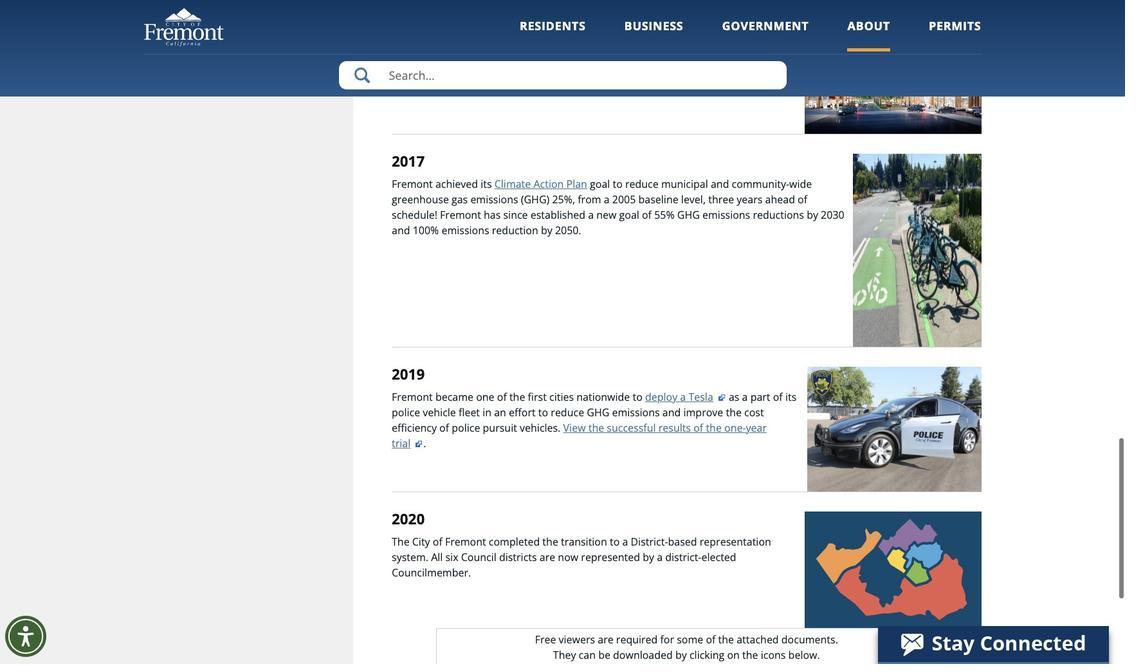 Task type: vqa. For each thing, say whether or not it's contained in the screenshot.
"or"
no



Task type: describe. For each thing, give the bounding box(es) containing it.
municipal
[[661, 177, 708, 191]]

within
[[443, 82, 473, 96]]

forth
[[622, 66, 645, 80]]

efficiency
[[392, 421, 437, 435]]

has
[[484, 208, 501, 222]]

which
[[418, 66, 446, 80]]

district.
[[494, 82, 531, 96]]

government
[[722, 18, 809, 33]]

six
[[446, 550, 458, 564]]

elected
[[702, 550, 737, 564]]

effort
[[509, 405, 536, 420]]

to left deploy
[[633, 390, 643, 404]]

0 vertical spatial goal
[[590, 177, 610, 191]]

2050.
[[555, 223, 582, 237]]

by inside free viewers are required for some of the attached documents. they can be downloaded by clicking on the icons below.
[[676, 648, 687, 662]]

one-
[[725, 421, 746, 435]]

viewers
[[559, 633, 595, 647]]

one
[[476, 390, 495, 404]]

gas
[[452, 192, 468, 207]]

its inside as a part of its police vehicle fleet in an effort to reduce ghg emissions and improve the cost efficiency of police pursuit vehicles.
[[786, 390, 797, 404]]

fremont achieved its climate action plan
[[392, 177, 587, 191]]

artist rendering downtown fremont image
[[805, 28, 982, 134]]

cities
[[550, 390, 574, 404]]

100%
[[413, 223, 439, 237]]

district-
[[631, 534, 668, 549]]

1 vertical spatial goal
[[619, 208, 640, 222]]

from
[[578, 192, 601, 207]]

bikes for hire, bike lane on city street image
[[853, 154, 982, 347]]

and down schedule! at the left of page
[[392, 223, 410, 237]]

improve
[[684, 405, 723, 420]]

business link
[[625, 18, 684, 51]]

the inside the city of fremont completed the transition to a district-based representation system. all six council districts are now represented by a district-elected councilmember.
[[543, 534, 558, 549]]

to inside as a part of its police vehicle fleet in an effort to reduce ghg emissions and improve the cost efficiency of police pursuit vehicles.
[[539, 405, 548, 420]]

ghg inside goal to reduce municipal and community-wide greenhouse gas emissions (ghg) 25%, from a 2005 baseline level, three years ahead of schedule!  fremont has since established a new goal of 55% ghg emissions reductions by 2030 and 100% emissions reduction by 2050.
[[677, 208, 700, 222]]

the city of fremont completed the transition to a district-based representation system. all six council districts are now represented by a district-elected councilmember.
[[392, 534, 771, 579]]

three
[[709, 192, 734, 207]]

the down gave
[[491, 66, 507, 80]]

for inside free viewers are required for some of the attached documents. they can be downloaded by clicking on the icons below.
[[661, 633, 674, 647]]

action
[[534, 177, 564, 191]]

became
[[436, 390, 474, 404]]

fleet
[[459, 405, 480, 420]]

vehicle
[[423, 405, 456, 420]]

part
[[751, 390, 771, 404]]

Search text field
[[339, 61, 787, 89]]

2019
[[392, 364, 425, 384]]

climate
[[495, 177, 531, 191]]

1 horizontal spatial police
[[452, 421, 480, 435]]

the left land at top
[[648, 66, 664, 80]]

and up three
[[711, 177, 729, 191]]

fremont police tesla patrol vehicle image
[[807, 367, 982, 492]]

attached
[[737, 633, 779, 647]]

vehicles.
[[520, 421, 561, 435]]

district-
[[666, 550, 702, 564]]

downtown community plan
[[392, 51, 785, 80]]

permits
[[929, 18, 982, 33]]

outlined
[[449, 66, 489, 80]]

some
[[677, 633, 703, 647]]

required
[[616, 633, 658, 647]]

25%,
[[552, 192, 575, 207]]

as
[[729, 390, 740, 404]]

city inside , which outlined the new city vision and set forth the land use and design guidelines within the district.
[[532, 66, 550, 80]]

cost
[[745, 405, 764, 420]]

plan inside downtown community plan
[[392, 66, 413, 80]]

0 horizontal spatial police
[[392, 405, 420, 420]]

to inside the city of fremont completed the transition to a district-based representation system. all six council districts are now represented by a district-elected councilmember.
[[610, 534, 620, 549]]

council inside the city of fremont completed the transition to a district-based representation system. all six council districts are now represented by a district-elected councilmember.
[[461, 550, 497, 564]]

0 vertical spatial for
[[585, 51, 599, 65]]

ghg inside as a part of its police vehicle fleet in an effort to reduce ghg emissions and improve the cost efficiency of police pursuit vehicles.
[[587, 405, 610, 420]]

55%
[[655, 208, 675, 222]]

first
[[528, 390, 547, 404]]

and right use
[[710, 66, 728, 80]]

0 vertical spatial ahead
[[553, 51, 583, 65]]

government link
[[722, 18, 809, 51]]

the up on
[[718, 633, 734, 647]]

to inside goal to reduce municipal and community-wide greenhouse gas emissions (ghg) 25%, from a 2005 baseline level, three years ahead of schedule!  fremont has since established a new goal of 55% ghg emissions reductions by 2030 and 100% emissions reduction by 2050.
[[613, 177, 623, 191]]

a inside as a part of its police vehicle fleet in an effort to reduce ghg emissions and improve the cost efficiency of police pursuit vehicles.
[[742, 390, 748, 404]]

emissions down has
[[442, 223, 489, 237]]

successful
[[607, 421, 656, 435]]

new inside goal to reduce municipal and community-wide greenhouse gas emissions (ghg) 25%, from a 2005 baseline level, three years ahead of schedule!  fremont has since established a new goal of 55% ghg emissions reductions by 2030 and 100% emissions reduction by 2050.
[[597, 208, 617, 222]]

the right view at bottom right
[[589, 421, 604, 435]]

downtown community plan link
[[392, 51, 785, 80]]

nationwide
[[577, 390, 630, 404]]

tesla image
[[805, 0, 982, 8]]

icons
[[761, 648, 786, 662]]

pursuit
[[483, 421, 517, 435]]

fremont inside the city of fremont completed the transition to a district-based representation system. all six council districts are now represented by a district-elected councilmember.
[[445, 534, 486, 549]]

free viewers are required for some of the attached documents. they can be downloaded by clicking on the icons below.
[[535, 633, 838, 662]]

go-
[[538, 51, 553, 65]]

use
[[690, 66, 707, 80]]

the right on
[[743, 648, 758, 662]]

vision
[[553, 66, 581, 80]]

city for fremont
[[412, 534, 430, 549]]

level,
[[681, 192, 706, 207]]

downloaded
[[613, 648, 673, 662]]

results
[[659, 421, 691, 435]]

of inside view the successful results of the one-year trial
[[694, 421, 703, 435]]

emissions inside as a part of its police vehicle fleet in an effort to reduce ghg emissions and improve the cost efficiency of police pursuit vehicles.
[[612, 405, 660, 420]]

climate action plan link
[[495, 177, 587, 191]]

deploy
[[645, 390, 678, 404]]

by down established
[[541, 223, 553, 237]]

goal to reduce municipal and community-wide greenhouse gas emissions (ghg) 25%, from a 2005 baseline level, three years ahead of schedule!  fremont has since established a new goal of 55% ghg emissions reductions by 2030 and 100% emissions reduction by 2050.
[[392, 177, 845, 237]]

,
[[413, 66, 415, 80]]

baseline
[[639, 192, 679, 207]]

about
[[848, 18, 891, 33]]

wide
[[790, 177, 812, 191]]

fremont's
[[602, 51, 649, 65]]

deploy a tesla link
[[645, 390, 726, 404]]

about link
[[848, 18, 891, 51]]



Task type: locate. For each thing, give the bounding box(es) containing it.
fremont for became
[[392, 390, 433, 404]]

and left set
[[584, 66, 602, 80]]

ghg down nationwide
[[587, 405, 610, 420]]

1 horizontal spatial ghg
[[677, 208, 700, 222]]

of down improve
[[694, 421, 703, 435]]

2020
[[392, 509, 425, 529]]

1 horizontal spatial reduce
[[625, 177, 659, 191]]

of left 55%
[[642, 208, 652, 222]]

fremont inside goal to reduce municipal and community-wide greenhouse gas emissions (ghg) 25%, from a 2005 baseline level, three years ahead of schedule!  fremont has since established a new goal of 55% ghg emissions reductions by 2030 and 100% emissions reduction by 2050.
[[440, 208, 481, 222]]

0 horizontal spatial ahead
[[553, 51, 583, 65]]

fremont up ,
[[392, 51, 433, 65]]

business
[[625, 18, 684, 33]]

0 vertical spatial new
[[652, 51, 672, 65]]

fremont city council gave the go-ahead for fremont's new
[[392, 51, 675, 65]]

1 vertical spatial new
[[510, 66, 530, 80]]

transition
[[561, 534, 607, 549]]

the inside as a part of its police vehicle fleet in an effort to reduce ghg emissions and improve the cost efficiency of police pursuit vehicles.
[[726, 405, 742, 420]]

of up 'clicking'
[[706, 633, 716, 647]]

year
[[746, 421, 767, 435]]

and
[[584, 66, 602, 80], [710, 66, 728, 80], [711, 177, 729, 191], [392, 223, 410, 237], [663, 405, 681, 420]]

city for gave
[[436, 51, 453, 65]]

0 horizontal spatial goal
[[590, 177, 610, 191]]

1 vertical spatial city
[[532, 66, 550, 80]]

are up be
[[598, 633, 614, 647]]

1 vertical spatial ahead
[[765, 192, 795, 207]]

1 horizontal spatial plan
[[567, 177, 587, 191]]

view the successful results of the one-year trial
[[392, 421, 767, 450]]

its right the part
[[786, 390, 797, 404]]

the down as
[[726, 405, 742, 420]]

0 vertical spatial ghg
[[677, 208, 700, 222]]

by down some
[[676, 648, 687, 662]]

0 horizontal spatial plan
[[392, 66, 413, 80]]

0 horizontal spatial city
[[412, 534, 430, 549]]

of down wide
[[798, 192, 808, 207]]

completed
[[489, 534, 540, 549]]

below.
[[789, 648, 820, 662]]

tesla
[[689, 390, 713, 404]]

an
[[494, 405, 506, 420]]

fremont up "greenhouse"
[[392, 177, 433, 191]]

0 horizontal spatial are
[[540, 550, 555, 564]]

to up 2005 in the top right of the page
[[613, 177, 623, 191]]

1 vertical spatial for
[[661, 633, 674, 647]]

for up , which outlined the new city vision and set forth the land use and design guidelines within the district.
[[585, 51, 599, 65]]

are inside the city of fremont completed the transition to a district-based representation system. all six council districts are now represented by a district-elected councilmember.
[[540, 550, 555, 564]]

emissions up has
[[471, 192, 518, 207]]

representation
[[700, 534, 771, 549]]

guidelines
[[392, 82, 441, 96]]

reductions
[[753, 208, 804, 222]]

0 vertical spatial city
[[436, 51, 453, 65]]

the down outlined
[[475, 82, 491, 96]]

city down go-
[[532, 66, 550, 80]]

2 horizontal spatial new
[[652, 51, 672, 65]]

fremont for city
[[392, 51, 433, 65]]

of down vehicle
[[440, 421, 449, 435]]

plan up guidelines
[[392, 66, 413, 80]]

achieved
[[436, 177, 478, 191]]

design
[[731, 66, 762, 80]]

new up district.
[[510, 66, 530, 80]]

1 vertical spatial ghg
[[587, 405, 610, 420]]

the up effort
[[510, 390, 525, 404]]

emissions
[[471, 192, 518, 207], [703, 208, 750, 222], [442, 223, 489, 237], [612, 405, 660, 420]]

1 horizontal spatial city
[[436, 51, 453, 65]]

.
[[424, 436, 426, 450]]

by
[[807, 208, 818, 222], [541, 223, 553, 237], [643, 550, 654, 564], [676, 648, 687, 662]]

0 horizontal spatial for
[[585, 51, 599, 65]]

1 vertical spatial plan
[[567, 177, 587, 191]]

2 vertical spatial city
[[412, 534, 430, 549]]

view
[[563, 421, 586, 435]]

city up which
[[436, 51, 453, 65]]

2 vertical spatial new
[[597, 208, 617, 222]]

goal
[[590, 177, 610, 191], [619, 208, 640, 222]]

0 vertical spatial are
[[540, 550, 555, 564]]

and inside as a part of its police vehicle fleet in an effort to reduce ghg emissions and improve the cost efficiency of police pursuit vehicles.
[[663, 405, 681, 420]]

1 horizontal spatial its
[[786, 390, 797, 404]]

view the successful results of the one-year trial link
[[392, 421, 767, 450]]

to up vehicles.
[[539, 405, 548, 420]]

to
[[613, 177, 623, 191], [633, 390, 643, 404], [539, 405, 548, 420], [610, 534, 620, 549]]

new down from
[[597, 208, 617, 222]]

community
[[730, 51, 785, 65]]

goal up from
[[590, 177, 610, 191]]

are left "now"
[[540, 550, 555, 564]]

2 horizontal spatial city
[[532, 66, 550, 80]]

fremont districts map image
[[805, 512, 982, 628]]

fremont down 2019
[[392, 390, 433, 404]]

of inside the city of fremont completed the transition to a district-based representation system. all six council districts are now represented by a district-elected councilmember.
[[433, 534, 443, 549]]

1 horizontal spatial new
[[597, 208, 617, 222]]

by inside the city of fremont completed the transition to a district-based representation system. all six council districts are now represented by a district-elected councilmember.
[[643, 550, 654, 564]]

established
[[531, 208, 586, 222]]

1 vertical spatial council
[[461, 550, 497, 564]]

2017
[[392, 151, 425, 171]]

1 horizontal spatial for
[[661, 633, 674, 647]]

residents link
[[520, 18, 586, 51]]

stay connected image
[[878, 626, 1108, 662]]

now
[[558, 550, 579, 564]]

1 vertical spatial its
[[786, 390, 797, 404]]

by down district-
[[643, 550, 654, 564]]

the up "now"
[[543, 534, 558, 549]]

1 horizontal spatial are
[[598, 633, 614, 647]]

fremont up six
[[445, 534, 486, 549]]

based
[[668, 534, 697, 549]]

new inside , which outlined the new city vision and set forth the land use and design guidelines within the district.
[[510, 66, 530, 80]]

2012
[[392, 25, 425, 45]]

1 vertical spatial police
[[452, 421, 480, 435]]

districts
[[499, 550, 537, 564]]

are inside free viewers are required for some of the attached documents. they can be downloaded by clicking on the icons below.
[[598, 633, 614, 647]]

the
[[392, 534, 410, 549]]

, which outlined the new city vision and set forth the land use and design guidelines within the district.
[[392, 66, 762, 96]]

permits link
[[929, 18, 982, 51]]

city inside the city of fremont completed the transition to a district-based representation system. all six council districts are now represented by a district-elected councilmember.
[[412, 534, 430, 549]]

of
[[798, 192, 808, 207], [642, 208, 652, 222], [497, 390, 507, 404], [773, 390, 783, 404], [440, 421, 449, 435], [694, 421, 703, 435], [433, 534, 443, 549], [706, 633, 716, 647]]

of inside free viewers are required for some of the attached documents. they can be downloaded by clicking on the icons below.
[[706, 633, 716, 647]]

0 vertical spatial plan
[[392, 66, 413, 80]]

to up represented
[[610, 534, 620, 549]]

for left some
[[661, 633, 674, 647]]

in
[[483, 405, 492, 420]]

downtown
[[675, 51, 727, 65]]

a left tesla
[[680, 390, 686, 404]]

ahead inside goal to reduce municipal and community-wide greenhouse gas emissions (ghg) 25%, from a 2005 baseline level, three years ahead of schedule!  fremont has since established a new goal of 55% ghg emissions reductions by 2030 and 100% emissions reduction by 2050.
[[765, 192, 795, 207]]

on
[[727, 648, 740, 662]]

city up system.
[[412, 534, 430, 549]]

ahead up vision
[[553, 51, 583, 65]]

a down from
[[588, 208, 594, 222]]

0 horizontal spatial its
[[481, 177, 492, 191]]

land
[[667, 66, 687, 80]]

free
[[535, 633, 556, 647]]

the left go-
[[519, 51, 535, 65]]

0 vertical spatial council
[[456, 51, 492, 65]]

1 horizontal spatial goal
[[619, 208, 640, 222]]

a up represented
[[623, 534, 628, 549]]

of right the part
[[773, 390, 783, 404]]

fremont down gas
[[440, 208, 481, 222]]

reduce up baseline
[[625, 177, 659, 191]]

clicking
[[690, 648, 725, 662]]

police up efficiency
[[392, 405, 420, 420]]

council right six
[[461, 550, 497, 564]]

represented
[[581, 550, 640, 564]]

be
[[599, 648, 611, 662]]

system.
[[392, 550, 429, 564]]

a right from
[[604, 192, 610, 207]]

by left 2030
[[807, 208, 818, 222]]

emissions down three
[[703, 208, 750, 222]]

0 horizontal spatial ghg
[[587, 405, 610, 420]]

ghg down "level,"
[[677, 208, 700, 222]]

1 vertical spatial are
[[598, 633, 614, 647]]

0 vertical spatial reduce
[[625, 177, 659, 191]]

its left climate on the top left of page
[[481, 177, 492, 191]]

residents
[[520, 18, 586, 33]]

fremont for achieved
[[392, 177, 433, 191]]

years
[[737, 192, 763, 207]]

1 horizontal spatial ahead
[[765, 192, 795, 207]]

a down district-
[[657, 550, 663, 564]]

goal down 2005 in the top right of the page
[[619, 208, 640, 222]]

can
[[579, 648, 596, 662]]

plan up from
[[567, 177, 587, 191]]

new
[[652, 51, 672, 65], [510, 66, 530, 80], [597, 208, 617, 222]]

reduce inside goal to reduce municipal and community-wide greenhouse gas emissions (ghg) 25%, from a 2005 baseline level, three years ahead of schedule!  fremont has since established a new goal of 55% ghg emissions reductions by 2030 and 100% emissions reduction by 2050.
[[625, 177, 659, 191]]

all
[[431, 550, 443, 564]]

and up results
[[663, 405, 681, 420]]

community-
[[732, 177, 790, 191]]

ahead up the reductions
[[765, 192, 795, 207]]

they
[[553, 648, 576, 662]]

(ghg)
[[521, 192, 550, 207]]

set
[[605, 66, 619, 80]]

emissions up successful
[[612, 405, 660, 420]]

a
[[604, 192, 610, 207], [588, 208, 594, 222], [680, 390, 686, 404], [742, 390, 748, 404], [623, 534, 628, 549], [657, 550, 663, 564]]

of up "all"
[[433, 534, 443, 549]]

0 vertical spatial its
[[481, 177, 492, 191]]

new up land at top
[[652, 51, 672, 65]]

2030
[[821, 208, 845, 222]]

gave
[[494, 51, 517, 65]]

council up outlined
[[456, 51, 492, 65]]

reduction
[[492, 223, 538, 237]]

of up an
[[497, 390, 507, 404]]

fremont became one of the first cities nationwide to deploy a tesla
[[392, 390, 713, 404]]

0 horizontal spatial reduce
[[551, 405, 584, 420]]

police
[[392, 405, 420, 420], [452, 421, 480, 435]]

greenhouse
[[392, 192, 449, 207]]

a right as
[[742, 390, 748, 404]]

0 vertical spatial police
[[392, 405, 420, 420]]

1 vertical spatial reduce
[[551, 405, 584, 420]]

0 horizontal spatial new
[[510, 66, 530, 80]]

reduce inside as a part of its police vehicle fleet in an effort to reduce ghg emissions and improve the cost efficiency of police pursuit vehicles.
[[551, 405, 584, 420]]

fremont
[[392, 51, 433, 65], [392, 177, 433, 191], [440, 208, 481, 222], [392, 390, 433, 404], [445, 534, 486, 549]]

the down improve
[[706, 421, 722, 435]]

reduce down cities
[[551, 405, 584, 420]]

police down the fleet
[[452, 421, 480, 435]]



